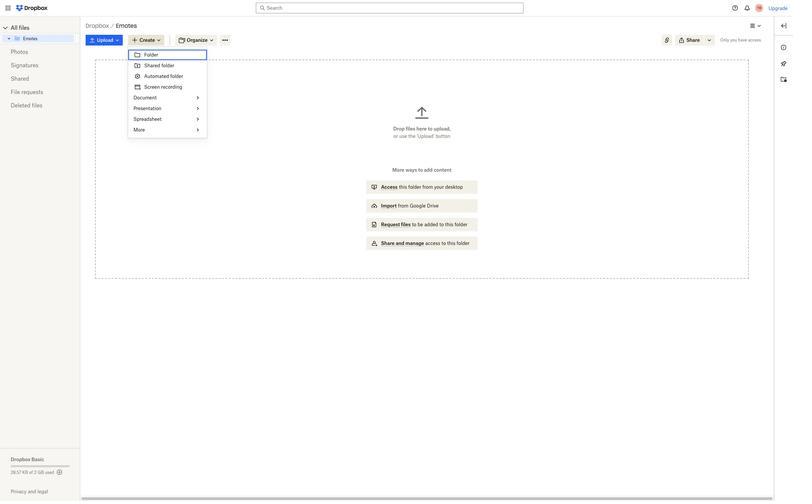 Task type: locate. For each thing, give the bounding box(es) containing it.
folder
[[162, 63, 174, 68], [170, 73, 183, 79], [409, 184, 422, 190], [455, 222, 468, 227], [457, 240, 470, 246]]

shared link
[[11, 72, 70, 85]]

to right added on the top
[[440, 222, 444, 227]]

0 horizontal spatial access
[[426, 240, 441, 246]]

more down spreadsheet
[[134, 127, 145, 133]]

1 vertical spatial access
[[426, 240, 441, 246]]

share down request
[[381, 240, 395, 246]]

1 vertical spatial more
[[393, 167, 405, 173]]

more ways to add content
[[393, 167, 452, 173]]

shared
[[144, 63, 160, 68], [11, 75, 29, 82]]

content
[[434, 167, 452, 173]]

dropbox for dropbox basic
[[11, 457, 30, 462]]

files up the
[[406, 126, 416, 132]]

1 horizontal spatial from
[[423, 184, 433, 190]]

0 horizontal spatial from
[[398, 203, 409, 209]]

access
[[381, 184, 398, 190]]

to right here
[[428, 126, 433, 132]]

from right import
[[398, 203, 409, 209]]

0 vertical spatial dropbox
[[86, 22, 109, 29]]

used
[[45, 470, 54, 475]]

this right added on the top
[[446, 222, 454, 227]]

access for manage
[[426, 240, 441, 246]]

1 horizontal spatial dropbox
[[86, 22, 109, 29]]

google
[[410, 203, 426, 209]]

dropbox left /
[[86, 22, 109, 29]]

shared inside shared folder "menu item"
[[144, 63, 160, 68]]

access right have
[[749, 38, 762, 43]]

request
[[381, 222, 400, 227]]

emotes inside emotes link
[[23, 36, 38, 41]]

and inside more ways to add content element
[[396, 240, 405, 246]]

shared down folder
[[144, 63, 160, 68]]

files left be in the right of the page
[[402, 222, 411, 227]]

dropbox up 28.57
[[11, 457, 30, 462]]

folder
[[144, 52, 158, 58]]

0 vertical spatial more
[[134, 127, 145, 133]]

file requests
[[11, 89, 43, 95]]

access
[[749, 38, 762, 43], [426, 240, 441, 246]]

access this folder from your desktop
[[381, 184, 463, 190]]

files
[[19, 24, 30, 31], [32, 102, 42, 109], [406, 126, 416, 132], [402, 222, 411, 227]]

2
[[34, 470, 37, 475]]

emotes
[[116, 22, 137, 29], [23, 36, 38, 41]]

1 vertical spatial and
[[28, 489, 36, 495]]

from
[[423, 184, 433, 190], [398, 203, 409, 209]]

use
[[400, 133, 408, 139]]

drop
[[394, 126, 405, 132]]

emotes down "all files"
[[23, 36, 38, 41]]

upgrade
[[769, 5, 789, 11]]

privacy
[[11, 489, 27, 495]]

screen recording menu item
[[128, 82, 207, 92]]

and left manage
[[396, 240, 405, 246]]

1 horizontal spatial shared
[[144, 63, 160, 68]]

0 horizontal spatial emotes
[[23, 36, 38, 41]]

0 horizontal spatial shared
[[11, 75, 29, 82]]

0 vertical spatial shared
[[144, 63, 160, 68]]

more
[[134, 127, 145, 133], [393, 167, 405, 173]]

files inside 'link'
[[19, 24, 30, 31]]

signatures link
[[11, 59, 70, 72]]

1 vertical spatial share
[[381, 240, 395, 246]]

added
[[425, 222, 439, 227]]

folder menu item
[[128, 50, 207, 60]]

1 horizontal spatial more
[[393, 167, 405, 173]]

open activity image
[[781, 76, 789, 84]]

28.57 kb of 2 gb used
[[11, 470, 54, 475]]

this
[[399, 184, 408, 190], [446, 222, 454, 227], [448, 240, 456, 246]]

0 vertical spatial share
[[687, 37, 701, 43]]

spreadsheet menu item
[[128, 114, 207, 125]]

emotes right /
[[116, 22, 137, 29]]

more inside more ways to add content element
[[393, 167, 405, 173]]

share inside button
[[687, 37, 701, 43]]

shared folder
[[144, 63, 174, 68]]

more left ways
[[393, 167, 405, 173]]

import from google drive
[[381, 203, 439, 209]]

0 horizontal spatial and
[[28, 489, 36, 495]]

from left 'your'
[[423, 184, 433, 190]]

shared up file
[[11, 75, 29, 82]]

1 vertical spatial from
[[398, 203, 409, 209]]

more inside 'more' menu item
[[134, 127, 145, 133]]

files inside more ways to add content element
[[402, 222, 411, 227]]

1 horizontal spatial access
[[749, 38, 762, 43]]

files right all
[[19, 24, 30, 31]]

1 vertical spatial dropbox
[[11, 457, 30, 462]]

recording
[[161, 84, 182, 90]]

0 horizontal spatial share
[[381, 240, 395, 246]]

to
[[428, 126, 433, 132], [419, 167, 423, 173], [412, 222, 417, 227], [440, 222, 444, 227], [442, 240, 446, 246]]

the
[[409, 133, 416, 139]]

files inside the drop files here to upload, or use the 'upload' button
[[406, 126, 416, 132]]

this down request files to be added to this folder
[[448, 240, 456, 246]]

dropbox
[[86, 22, 109, 29], [11, 457, 30, 462]]

1 horizontal spatial share
[[687, 37, 701, 43]]

1 vertical spatial shared
[[11, 75, 29, 82]]

0 vertical spatial access
[[749, 38, 762, 43]]

shared inside shared link
[[11, 75, 29, 82]]

0 horizontal spatial more
[[134, 127, 145, 133]]

share inside more ways to add content element
[[381, 240, 395, 246]]

automated folder menu item
[[128, 71, 207, 82]]

file
[[11, 89, 20, 95]]

and left legal
[[28, 489, 36, 495]]

kb
[[22, 470, 28, 475]]

share
[[687, 37, 701, 43], [381, 240, 395, 246]]

open information panel image
[[781, 44, 789, 52]]

0 horizontal spatial dropbox
[[11, 457, 30, 462]]

access inside more ways to add content element
[[426, 240, 441, 246]]

automated
[[144, 73, 169, 79]]

this right access
[[399, 184, 408, 190]]

drive
[[427, 203, 439, 209]]

manage
[[406, 240, 424, 246]]

1 horizontal spatial emotes
[[116, 22, 137, 29]]

desktop
[[446, 184, 463, 190]]

get more space image
[[55, 468, 63, 476]]

all files
[[11, 24, 30, 31]]

share left 'only' on the top
[[687, 37, 701, 43]]

and
[[396, 240, 405, 246], [28, 489, 36, 495]]

1 vertical spatial emotes
[[23, 36, 38, 41]]

0 vertical spatial and
[[396, 240, 405, 246]]

access right manage
[[426, 240, 441, 246]]

1 horizontal spatial and
[[396, 240, 405, 246]]

upload,
[[434, 126, 451, 132]]

folder inside menu item
[[170, 73, 183, 79]]

files down file requests link
[[32, 102, 42, 109]]

legal
[[37, 489, 48, 495]]

add
[[424, 167, 433, 173]]

shared folder menu item
[[128, 60, 207, 71]]



Task type: describe. For each thing, give the bounding box(es) containing it.
all files tree
[[1, 22, 80, 44]]

dropbox for dropbox / emotes
[[86, 22, 109, 29]]

more ways to add content element
[[365, 166, 479, 257]]

screen recording
[[144, 84, 182, 90]]

shared for shared
[[11, 75, 29, 82]]

open pinned items image
[[781, 60, 789, 68]]

your
[[435, 184, 444, 190]]

/
[[111, 23, 114, 28]]

have
[[739, 38, 748, 43]]

requests
[[21, 89, 43, 95]]

you
[[731, 38, 738, 43]]

folder inside "menu item"
[[162, 63, 174, 68]]

drop files here to upload, or use the 'upload' button
[[394, 126, 451, 139]]

share for share
[[687, 37, 701, 43]]

to down request files to be added to this folder
[[442, 240, 446, 246]]

all files link
[[11, 22, 80, 33]]

or
[[394, 133, 398, 139]]

presentation menu item
[[128, 103, 207, 114]]

0 vertical spatial this
[[399, 184, 408, 190]]

import
[[381, 203, 397, 209]]

emotes link
[[14, 34, 74, 43]]

photos
[[11, 49, 28, 55]]

photos link
[[11, 45, 70, 59]]

access for have
[[749, 38, 762, 43]]

more for more ways to add content
[[393, 167, 405, 173]]

more menu item
[[128, 125, 207, 135]]

shared for shared folder
[[144, 63, 160, 68]]

more for more
[[134, 127, 145, 133]]

deleted
[[11, 102, 30, 109]]

privacy and legal link
[[11, 489, 80, 495]]

to inside the drop files here to upload, or use the 'upload' button
[[428, 126, 433, 132]]

deleted files link
[[11, 99, 70, 112]]

screen
[[144, 84, 160, 90]]

signatures
[[11, 62, 38, 69]]

to left be in the right of the page
[[412, 222, 417, 227]]

and for legal
[[28, 489, 36, 495]]

file requests link
[[11, 85, 70, 99]]

0 vertical spatial emotes
[[116, 22, 137, 29]]

2 vertical spatial this
[[448, 240, 456, 246]]

only you have access
[[721, 38, 762, 43]]

dropbox basic
[[11, 457, 44, 462]]

deleted files
[[11, 102, 42, 109]]

files for all
[[19, 24, 30, 31]]

document
[[134, 95, 157, 100]]

28.57
[[11, 470, 21, 475]]

share button
[[676, 35, 705, 46]]

spreadsheet
[[134, 116, 162, 122]]

of
[[29, 470, 33, 475]]

0 vertical spatial from
[[423, 184, 433, 190]]

files for drop
[[406, 126, 416, 132]]

document menu item
[[128, 92, 207, 103]]

to left add
[[419, 167, 423, 173]]

open details pane image
[[781, 22, 789, 30]]

presentation
[[134, 105, 162, 111]]

privacy and legal
[[11, 489, 48, 495]]

only
[[721, 38, 730, 43]]

button
[[436, 133, 451, 139]]

and for manage
[[396, 240, 405, 246]]

upgrade link
[[769, 5, 789, 11]]

request files to be added to this folder
[[381, 222, 468, 227]]

share for share and manage access to this folder
[[381, 240, 395, 246]]

basic
[[31, 457, 44, 462]]

files for deleted
[[32, 102, 42, 109]]

1 vertical spatial this
[[446, 222, 454, 227]]

'upload'
[[417, 133, 435, 139]]

automated folder
[[144, 73, 183, 79]]

files for request
[[402, 222, 411, 227]]

gb
[[38, 470, 44, 475]]

here
[[417, 126, 427, 132]]

dropbox / emotes
[[86, 22, 137, 29]]

all
[[11, 24, 18, 31]]

global header element
[[0, 0, 794, 16]]

dropbox link
[[86, 21, 109, 30]]

dropbox logo - go to the homepage image
[[13, 3, 50, 13]]

be
[[418, 222, 424, 227]]

share and manage access to this folder
[[381, 240, 470, 246]]

ways
[[406, 167, 417, 173]]



Task type: vqa. For each thing, say whether or not it's contained in the screenshot.
Dropbox / Emotes
yes



